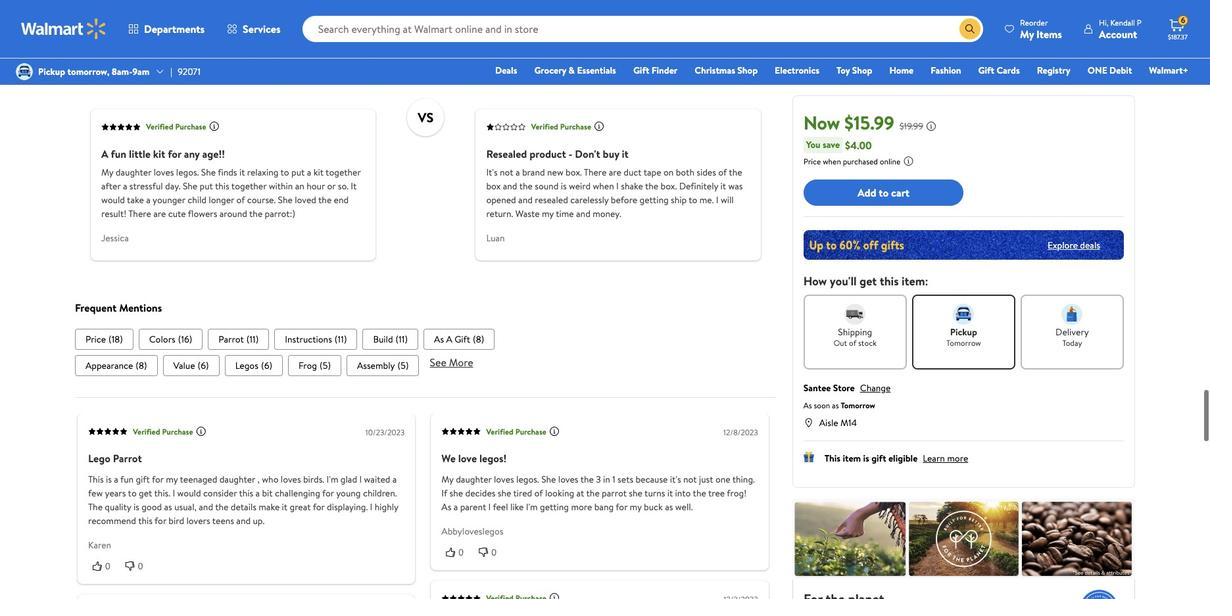Task type: locate. For each thing, give the bounding box(es) containing it.
put up child at left
[[200, 180, 213, 193]]

registry
[[1037, 64, 1070, 77]]

getting down looking
[[540, 501, 569, 514]]

displaying.
[[327, 501, 368, 514]]

a inside a fun little kit for any age!! my daughter loves legos. she finds it relaxing to put a kit together after a stressful day. she put this together within an hour or so. it would take a younger child longer of course. she loved the end result! there are cute flowers around the parrot:)
[[101, 147, 108, 161]]

as inside my daughter loves legos. she loves the 3 in 1 sets because it's not just one thing. if she decides she tired of looking at the parrot she turns it into the tree frog! as a parent i feel like i'm getting more bang for my buck as well.
[[442, 501, 451, 514]]

(11) right build
[[396, 333, 408, 346]]

0 vertical spatial there
[[584, 166, 607, 179]]

she up looking
[[541, 473, 556, 486]]

review right |
[[190, 71, 219, 85]]

the down "just"
[[693, 487, 706, 500]]

of right tired
[[534, 487, 543, 500]]

verified up product
[[531, 121, 558, 133]]

1 review from the left
[[190, 71, 219, 85]]

make
[[259, 501, 280, 514]]

as up see
[[434, 333, 444, 346]]

around
[[219, 207, 247, 220]]

purchase up -
[[560, 121, 591, 133]]

this up details
[[239, 487, 253, 500]]

2 helpful from the left
[[501, 71, 534, 85]]

1 (6) from the left
[[198, 359, 209, 373]]

verified purchase up "legos!" at bottom left
[[486, 426, 546, 437]]

0 vertical spatial my
[[542, 207, 554, 220]]

more down the at
[[571, 501, 592, 514]]

list item up legos
[[208, 329, 269, 350]]

1 horizontal spatial price
[[803, 156, 821, 167]]

resealed
[[486, 147, 527, 161]]

fun inside the this is a fun gift for my teenaged daughter , who loves birds.  i'm glad i waited a few years to get this. i would consider this a bit challenging for young children. the quality is good as usual, and the details make it great for displaying. i highly recommend this for bird lovers teens and up.
[[120, 473, 134, 486]]

purchase up tired
[[515, 426, 546, 437]]

of inside a fun little kit for any age!! my daughter loves legos. she finds it relaxing to put a kit together after a stressful day. she put this together within an hour or so. it would take a younger child longer of course. she loved the end result! there are cute flowers around the parrot:)
[[236, 193, 245, 206]]

get right you'll
[[860, 273, 877, 289]]

it
[[622, 147, 629, 161], [239, 166, 245, 179], [721, 180, 726, 193], [667, 487, 673, 500], [282, 501, 288, 514]]

0 horizontal spatial my
[[101, 166, 113, 179]]

price for price when purchased online
[[803, 156, 821, 167]]

to
[[281, 166, 289, 179], [879, 185, 889, 200], [689, 193, 697, 206], [128, 487, 137, 500]]

fashion link
[[925, 63, 967, 78]]

1 horizontal spatial my
[[542, 207, 554, 220]]

this up "longer"
[[215, 180, 229, 193]]

both
[[676, 166, 694, 179]]

or
[[327, 180, 336, 193]]

list item down (18)
[[75, 355, 158, 376]]

search icon image
[[965, 24, 975, 34]]

0 horizontal spatial legos.
[[176, 166, 199, 179]]

1 horizontal spatial box.
[[661, 180, 677, 193]]

as down this.
[[164, 501, 172, 514]]

feel
[[493, 501, 508, 514]]

cart
[[891, 185, 910, 200]]

thing.
[[732, 473, 755, 486]]

shipping
[[838, 326, 872, 339]]

p
[[1137, 17, 1142, 28]]

list containing price
[[75, 329, 776, 350]]

1 vertical spatial get
[[139, 487, 152, 500]]

2 verified purchase information image from the left
[[549, 426, 560, 437]]

0 horizontal spatial most
[[91, 71, 114, 85]]

legos (6)
[[235, 359, 272, 373]]

1 horizontal spatial would
[[177, 487, 201, 500]]

0 horizontal spatial review
[[190, 71, 219, 85]]

1 horizontal spatial most
[[476, 71, 499, 85]]

this left item on the right of page
[[824, 452, 840, 465]]

christmas shop link
[[689, 63, 764, 78]]

like
[[510, 501, 524, 514]]

1 vertical spatial legos.
[[516, 473, 539, 486]]

verified up "legos!" at bottom left
[[486, 426, 514, 437]]

0 vertical spatial (8)
[[473, 333, 484, 346]]

verified purchase information image
[[209, 121, 219, 132], [594, 121, 604, 132], [549, 593, 560, 599]]

gift
[[633, 64, 649, 77], [978, 64, 994, 77], [455, 333, 470, 346]]

to inside button
[[879, 185, 889, 200]]

one
[[1088, 64, 1107, 77]]

a inside resealed product - don't buy it it's not a brand new box. there are duct tape on both sides of the box and the sound is weird when i shake the box. definitely it was opened and resealed carelessly before getting ship to me. i will return. waste my time and money.
[[516, 166, 520, 179]]

0 vertical spatial box.
[[566, 166, 582, 179]]

my inside the this is a fun gift for my teenaged daughter , who loves birds.  i'm glad i waited a few years to get this. i would consider this a bit challenging for young children. the quality is good as usual, and the details make it great for displaying. i highly recommend this for bird lovers teens and up.
[[166, 473, 178, 486]]

price left (18)
[[86, 333, 106, 346]]

frog
[[299, 359, 317, 373]]

1 horizontal spatial (5)
[[398, 359, 409, 373]]

legos. down any
[[176, 166, 199, 179]]

younger
[[153, 193, 185, 206]]

1 vertical spatial fun
[[120, 473, 134, 486]]

a left bit
[[255, 487, 260, 500]]

(8) inside see more list
[[136, 359, 147, 373]]

my inside reorder my items
[[1020, 27, 1034, 41]]

child
[[188, 193, 206, 206]]

the down 'course.'
[[249, 207, 263, 220]]

it inside my daughter loves legos. she loves the 3 in 1 sets because it's not just one thing. if she decides she tired of looking at the parrot she turns it into the tree frog! as a parent i feel like i'm getting more bang for my buck as well.
[[667, 487, 673, 500]]

(5)
[[320, 359, 331, 373], [398, 359, 409, 373]]

shop right toy
[[852, 64, 872, 77]]

so.
[[338, 180, 349, 193]]

 image
[[16, 63, 33, 80]]

she left finds
[[201, 166, 216, 179]]

as left soon
[[803, 400, 812, 411]]

1
[[612, 473, 615, 486]]

daughter up decides
[[456, 473, 492, 486]]

shop for toy shop
[[852, 64, 872, 77]]

2 (6) from the left
[[261, 359, 272, 373]]

to left cart
[[879, 185, 889, 200]]

and down details
[[236, 515, 251, 528]]

one debit
[[1088, 64, 1132, 77]]

1 horizontal spatial daughter
[[219, 473, 255, 486]]

is
[[561, 180, 567, 193], [863, 452, 869, 465], [106, 473, 112, 486], [133, 501, 139, 514]]

8am-
[[112, 65, 132, 78]]

1 horizontal spatial review
[[578, 71, 608, 85]]

as inside the this is a fun gift for my teenaged daughter , who loves birds.  i'm glad i waited a few years to get this. i would consider this a bit challenging for young children. the quality is good as usual, and the details make it great for displaying. i highly recommend this for bird lovers teens and up.
[[164, 501, 172, 514]]

(5) right assembly
[[398, 359, 409, 373]]

list item up the more
[[424, 329, 495, 350]]

(11) right instructions at the bottom left of the page
[[335, 333, 347, 346]]

duct
[[624, 166, 642, 179]]

1 horizontal spatial (6)
[[261, 359, 272, 373]]

verified purchase for we love legos!'s verified purchase information image
[[486, 426, 546, 437]]

fun up years
[[120, 473, 134, 486]]

1 horizontal spatial (11)
[[335, 333, 347, 346]]

i left will
[[716, 193, 719, 206]]

christmas shop
[[695, 64, 758, 77]]

1 horizontal spatial as
[[665, 501, 673, 514]]

not right the 'it's'
[[500, 166, 513, 179]]

grocery & essentials link
[[528, 63, 622, 78]]

at
[[576, 487, 584, 500]]

a
[[307, 166, 311, 179], [516, 166, 520, 179], [123, 180, 127, 193], [146, 193, 150, 206], [114, 473, 118, 486], [393, 473, 397, 486], [255, 487, 260, 500], [454, 501, 458, 514]]

0 horizontal spatial as
[[164, 501, 172, 514]]

negative
[[536, 71, 576, 85]]

there down take
[[128, 207, 151, 220]]

2 horizontal spatial my
[[630, 501, 642, 514]]

highly
[[375, 501, 398, 514]]

as down if
[[442, 501, 451, 514]]

1 horizontal spatial a
[[446, 333, 452, 346]]

and up waste
[[518, 193, 533, 206]]

1 most from the left
[[91, 71, 114, 85]]

1 vertical spatial would
[[177, 487, 201, 500]]

0 vertical spatial legos.
[[176, 166, 199, 179]]

0 horizontal spatial there
[[128, 207, 151, 220]]

list item down parrot (11)
[[225, 355, 283, 376]]

1 horizontal spatial legos.
[[516, 473, 539, 486]]

fun left little
[[111, 147, 126, 161]]

parent
[[460, 501, 486, 514]]

0 vertical spatial are
[[609, 166, 621, 179]]

1 vertical spatial a
[[446, 333, 452, 346]]

2 review from the left
[[578, 71, 608, 85]]

i'm inside the this is a fun gift for my teenaged daughter , who loves birds.  i'm glad i waited a few years to get this. i would consider this a bit challenging for young children. the quality is good as usual, and the details make it great for displaying. i highly recommend this for bird lovers teens and up.
[[327, 473, 338, 486]]

0 horizontal spatial together
[[231, 180, 267, 193]]

1 vertical spatial as
[[803, 400, 812, 411]]

0 vertical spatial price
[[803, 156, 821, 167]]

my up this.
[[166, 473, 178, 486]]

we love legos!
[[442, 451, 507, 466]]

legos. inside my daughter loves legos. she loves the 3 in 1 sets because it's not just one thing. if she decides she tired of looking at the parrot she turns it into the tree frog! as a parent i feel like i'm getting more bang for my buck as well.
[[516, 473, 539, 486]]

delivery today
[[1056, 326, 1089, 349]]

love
[[458, 451, 477, 466]]

not inside resealed product - don't buy it it's not a brand new box. there are duct tape on both sides of the box and the sound is weird when i shake the box. definitely it was opened and resealed carelessly before getting ship to me. i will return. waste my time and money.
[[500, 166, 513, 179]]

0 horizontal spatial verified purchase information image
[[209, 121, 219, 132]]

1 vertical spatial not
[[683, 473, 697, 486]]

verified purchase for lego parrot verified purchase information image
[[133, 426, 193, 437]]

tomorrow
[[946, 337, 981, 349], [841, 400, 875, 411]]

to up the within
[[281, 166, 289, 179]]

1 vertical spatial gift
[[136, 473, 150, 486]]

1 (11) from the left
[[246, 333, 259, 346]]

1 horizontal spatial there
[[584, 166, 607, 179]]

as inside santee store change as soon as tomorrow
[[803, 400, 812, 411]]

(11) for parrot (11)
[[246, 333, 259, 346]]

for right great
[[313, 501, 325, 514]]

pickup for pickup tomorrow, 8am-9am
[[38, 65, 65, 78]]

it right make
[[282, 501, 288, 514]]

as right soon
[[832, 400, 839, 411]]

parrot
[[602, 487, 627, 500]]

i inside my daughter loves legos. she loves the 3 in 1 sets because it's not just one thing. if she decides she tired of looking at the parrot she turns it into the tree frog! as a parent i feel like i'm getting more bang for my buck as well.
[[488, 501, 491, 514]]

there down don't
[[584, 166, 607, 179]]

daughter inside the this is a fun gift for my teenaged daughter , who loves birds.  i'm glad i waited a few years to get this. i would consider this a bit challenging for young children. the quality is good as usual, and the details make it great for displaying. i highly recommend this for bird lovers teens and up.
[[219, 473, 255, 486]]

a left parent
[[454, 501, 458, 514]]

parrot up legos
[[219, 333, 244, 346]]

there
[[584, 166, 607, 179], [128, 207, 151, 220]]

1 vertical spatial together
[[231, 180, 267, 193]]

getting inside my daughter loves legos. she loves the 3 in 1 sets because it's not just one thing. if she decides she tired of looking at the parrot she turns it into the tree frog! as a parent i feel like i'm getting more bang for my buck as well.
[[540, 501, 569, 514]]

walmart image
[[21, 18, 107, 39]]

list item containing appearance
[[75, 355, 158, 376]]

list item containing price
[[75, 329, 133, 350]]

1 horizontal spatial kit
[[313, 166, 324, 179]]

box.
[[566, 166, 582, 179], [661, 180, 677, 193]]

home
[[889, 64, 914, 77]]

verified purchase information image for any
[[209, 121, 219, 132]]

1 shop from the left
[[737, 64, 758, 77]]

kit up hour
[[313, 166, 324, 179]]

item
[[843, 452, 861, 465]]

see more button
[[430, 355, 473, 370]]

verified purchase information image for it
[[594, 121, 604, 132]]

2 (11) from the left
[[335, 333, 347, 346]]

on
[[664, 166, 674, 179]]

1 vertical spatial this
[[88, 473, 104, 486]]

deals link
[[489, 63, 523, 78]]

2 horizontal spatial gift
[[978, 64, 994, 77]]

0 vertical spatial not
[[500, 166, 513, 179]]

0 button
[[442, 546, 474, 560], [474, 546, 507, 560], [88, 560, 121, 573], [121, 560, 154, 573]]

pickup inside pickup tomorrow
[[950, 326, 977, 339]]

1 horizontal spatial gift
[[871, 452, 886, 465]]

is left weird
[[561, 180, 567, 193]]

is right item on the right of page
[[863, 452, 869, 465]]

daughter left ,
[[219, 473, 255, 486]]

0 vertical spatial more
[[947, 452, 968, 465]]

1 helpful from the left
[[117, 71, 149, 85]]

hi,
[[1099, 17, 1108, 28]]

the up teens
[[215, 501, 228, 514]]

3
[[596, 473, 601, 486]]

list item containing legos
[[225, 355, 283, 376]]

for down birds.
[[322, 487, 334, 500]]

together up 'course.'
[[231, 180, 267, 193]]

1 vertical spatial my
[[166, 473, 178, 486]]

0 horizontal spatial would
[[101, 193, 125, 206]]

2 vertical spatial my
[[630, 501, 642, 514]]

1 horizontal spatial pickup
[[950, 326, 977, 339]]

1 horizontal spatial verified purchase information image
[[549, 426, 560, 437]]

0 horizontal spatial when
[[593, 180, 614, 193]]

for down "parrot"
[[616, 501, 628, 514]]

0 vertical spatial would
[[101, 193, 125, 206]]

learn more button
[[923, 452, 968, 465]]

0 vertical spatial together
[[326, 166, 361, 179]]

this inside the this is a fun gift for my teenaged daughter , who loves birds.  i'm glad i waited a few years to get this. i would consider this a bit challenging for young children. the quality is good as usual, and the details make it great for displaying. i highly recommend this for bird lovers teens and up.
[[88, 473, 104, 486]]

price down you
[[803, 156, 821, 167]]

0 vertical spatial i'm
[[327, 473, 338, 486]]

put
[[291, 166, 305, 179], [200, 180, 213, 193]]

fun
[[111, 147, 126, 161], [120, 473, 134, 486]]

1 vertical spatial when
[[593, 180, 614, 193]]

2 horizontal spatial as
[[832, 400, 839, 411]]

(8) right appearance
[[136, 359, 147, 373]]

0 horizontal spatial (5)
[[320, 359, 331, 373]]

purchase
[[175, 121, 206, 133], [560, 121, 591, 133], [162, 426, 193, 437], [515, 426, 546, 437]]

list item containing instructions
[[274, 329, 357, 350]]

loves up day.
[[154, 166, 174, 179]]

toy shop link
[[831, 63, 878, 78]]

verified purchase up lego parrot
[[133, 426, 193, 437]]

0 horizontal spatial pickup
[[38, 65, 65, 78]]

2 horizontal spatial my
[[1020, 27, 1034, 41]]

1 vertical spatial tomorrow
[[841, 400, 875, 411]]

of up around
[[236, 193, 245, 206]]

daughter up the stressful at left top
[[116, 166, 151, 179]]

1 horizontal spatial i'm
[[526, 501, 538, 514]]

0 vertical spatial tomorrow
[[946, 337, 981, 349]]

get
[[860, 273, 877, 289], [139, 487, 152, 500]]

of inside resealed product - don't buy it it's not a brand new box. there are duct tape on both sides of the box and the sound is weird when i shake the box. definitely it was opened and resealed carelessly before getting ship to me. i will return. waste my time and money.
[[718, 166, 727, 179]]

0 vertical spatial gift
[[871, 452, 886, 465]]

as left the well.
[[665, 501, 673, 514]]

Walmart Site-Wide search field
[[302, 16, 983, 42]]

legos. inside a fun little kit for any age!! my daughter loves legos. she finds it relaxing to put a kit together after a stressful day. she put this together within an hour or so. it would take a younger child longer of course. she loved the end result! there are cute flowers around the parrot:)
[[176, 166, 199, 179]]

there inside resealed product - don't buy it it's not a brand new box. there are duct tape on both sides of the box and the sound is weird when i shake the box. definitely it was opened and resealed carelessly before getting ship to me. i will return. waste my time and money.
[[584, 166, 607, 179]]

fun inside a fun little kit for any age!! my daughter loves legos. she finds it relaxing to put a kit together after a stressful day. she put this together within an hour or so. it would take a younger child longer of course. she loved the end result! there are cute flowers around the parrot:)
[[111, 147, 126, 161]]

intent image for shipping image
[[845, 304, 866, 325]]

review for most helpful negative review
[[578, 71, 608, 85]]

2 horizontal spatial she
[[629, 487, 642, 500]]

it right finds
[[239, 166, 245, 179]]

2 shop from the left
[[852, 64, 872, 77]]

0 horizontal spatial gift
[[136, 473, 150, 486]]

who
[[262, 473, 279, 486]]

are inside a fun little kit for any age!! my daughter loves legos. she finds it relaxing to put a kit together after a stressful day. she put this together within an hour or so. it would take a younger child longer of course. she loved the end result! there are cute flowers around the parrot:)
[[153, 207, 166, 220]]

3 (11) from the left
[[396, 333, 408, 346]]

more inside my daughter loves legos. she loves the 3 in 1 sets because it's not just one thing. if she decides she tired of looking at the parrot she turns it into the tree frog! as a parent i feel like i'm getting more bang for my buck as well.
[[571, 501, 592, 514]]

verified purchase up -
[[531, 121, 591, 133]]

deals
[[495, 64, 517, 77]]

getting
[[640, 193, 669, 206], [540, 501, 569, 514]]

more right 'learn'
[[947, 452, 968, 465]]

0 horizontal spatial kit
[[153, 147, 165, 161]]

a up years
[[114, 473, 118, 486]]

she up feel
[[498, 487, 511, 500]]

gifting made easy image
[[803, 452, 814, 462]]

to inside a fun little kit for any age!! my daughter loves legos. she finds it relaxing to put a kit together after a stressful day. she put this together within an hour or so. it would take a younger child longer of course. she loved the end result! there are cute flowers around the parrot:)
[[281, 166, 289, 179]]

(5) for assembly (5)
[[398, 359, 409, 373]]

2 (5) from the left
[[398, 359, 409, 373]]

to right years
[[128, 487, 137, 500]]

list
[[75, 329, 776, 350]]

0 vertical spatial my
[[1020, 27, 1034, 41]]

it's
[[486, 166, 498, 179]]

most
[[91, 71, 114, 85], [476, 71, 499, 85]]

verified purchase information image
[[196, 426, 206, 437], [549, 426, 560, 437]]

birds.
[[303, 473, 324, 486]]

i left feel
[[488, 501, 491, 514]]

electronics link
[[769, 63, 825, 78]]

purchase up teenaged
[[162, 426, 193, 437]]

instructions (11)
[[285, 333, 347, 346]]

for inside my daughter loves legos. she loves the 3 in 1 sets because it's not just one thing. if she decides she tired of looking at the parrot she turns it into the tree frog! as a parent i feel like i'm getting more bang for my buck as well.
[[616, 501, 628, 514]]

list item down (16)
[[163, 355, 219, 376]]

1 horizontal spatial she
[[498, 487, 511, 500]]

0 horizontal spatial (11)
[[246, 333, 259, 346]]

(11) for build (11)
[[396, 333, 408, 346]]

1 horizontal spatial gift
[[633, 64, 649, 77]]

my daughter loves legos. she loves the 3 in 1 sets because it's not just one thing. if she decides she tired of looking at the parrot she turns it into the tree frog! as a parent i feel like i'm getting more bang for my buck as well.
[[442, 473, 755, 514]]

teens
[[212, 515, 234, 528]]

0 horizontal spatial price
[[86, 333, 106, 346]]

6 $187.37
[[1168, 15, 1188, 41]]

she down the within
[[278, 193, 293, 206]]

2 most from the left
[[476, 71, 499, 85]]

0 vertical spatial when
[[823, 156, 841, 167]]

lego
[[88, 451, 110, 466]]

parrot right lego
[[113, 451, 142, 466]]

would inside a fun little kit for any age!! my daughter loves legos. she finds it relaxing to put a kit together after a stressful day. she put this together within an hour or so. it would take a younger child longer of course. she loved the end result! there are cute flowers around the parrot:)
[[101, 193, 125, 206]]

list item containing value
[[163, 355, 219, 376]]

0 vertical spatial this
[[824, 452, 840, 465]]

recommend
[[88, 515, 136, 528]]

list item
[[75, 329, 133, 350], [139, 329, 203, 350], [208, 329, 269, 350], [274, 329, 357, 350], [363, 329, 418, 350], [424, 329, 495, 350], [75, 355, 158, 376], [163, 355, 219, 376], [225, 355, 283, 376], [288, 355, 341, 376], [347, 355, 419, 376]]

longer
[[209, 193, 234, 206]]

would up usual,
[[177, 487, 201, 500]]

1 vertical spatial i'm
[[526, 501, 538, 514]]

tomorrow down intent image for pickup at right bottom
[[946, 337, 981, 349]]

to inside resealed product - don't buy it it's not a brand new box. there are duct tape on both sides of the box and the sound is weird when i shake the box. definitely it was opened and resealed carelessly before getting ship to me. i will return. waste my time and money.
[[689, 193, 697, 206]]

would up result!
[[101, 193, 125, 206]]

1 verified purchase information image from the left
[[196, 426, 206, 437]]

list item containing colors
[[139, 329, 203, 350]]

0 horizontal spatial not
[[500, 166, 513, 179]]

0 vertical spatial getting
[[640, 193, 669, 206]]

1 (5) from the left
[[320, 359, 331, 373]]

shop for christmas shop
[[737, 64, 758, 77]]

it inside the this is a fun gift for my teenaged daughter , who loves birds.  i'm glad i waited a few years to get this. i would consider this a bit challenging for young children. the quality is good as usual, and the details make it great for displaying. i highly recommend this for bird lovers teens and up.
[[282, 501, 288, 514]]

0 horizontal spatial verified purchase information image
[[196, 426, 206, 437]]

she
[[450, 487, 463, 500], [498, 487, 511, 500], [629, 487, 642, 500]]

product
[[530, 147, 566, 161]]

this item is gift eligible learn more
[[824, 452, 968, 465]]

consider
[[203, 487, 237, 500]]

2 vertical spatial my
[[442, 473, 454, 486]]

1 horizontal spatial helpful
[[501, 71, 534, 85]]

a inside my daughter loves legos. she loves the 3 in 1 sets because it's not just one thing. if she decides she tired of looking at the parrot she turns it into the tree frog! as a parent i feel like i'm getting more bang for my buck as well.
[[454, 501, 458, 514]]

hi, kendall p account
[[1099, 17, 1142, 41]]

0 horizontal spatial daughter
[[116, 166, 151, 179]]

learn more about strikethrough prices image
[[926, 121, 937, 132]]

,
[[257, 473, 260, 486]]

1 horizontal spatial my
[[442, 473, 454, 486]]

would
[[101, 193, 125, 206], [177, 487, 201, 500]]

1 horizontal spatial more
[[947, 452, 968, 465]]

loves up challenging
[[281, 473, 301, 486]]

list item containing parrot
[[208, 329, 269, 350]]

2 horizontal spatial verified purchase information image
[[594, 121, 604, 132]]

pickup down intent image for pickup at right bottom
[[950, 326, 977, 339]]

1 horizontal spatial verified purchase information image
[[549, 593, 560, 599]]

gift for gift cards
[[978, 64, 994, 77]]

to left the me.
[[689, 193, 697, 206]]

1 vertical spatial more
[[571, 501, 592, 514]]

0 horizontal spatial are
[[153, 207, 166, 220]]

0 horizontal spatial a
[[101, 147, 108, 161]]

1 horizontal spatial tomorrow
[[946, 337, 981, 349]]

of right sides
[[718, 166, 727, 179]]

0 horizontal spatial (8)
[[136, 359, 147, 373]]

2 horizontal spatial (11)
[[396, 333, 408, 346]]

gift cards
[[978, 64, 1020, 77]]

to inside the this is a fun gift for my teenaged daughter , who loves birds.  i'm glad i waited a few years to get this. i would consider this a bit challenging for young children. the quality is good as usual, and the details make it great for displaying. i highly recommend this for bird lovers teens and up.
[[128, 487, 137, 500]]

daughter inside a fun little kit for any age!! my daughter loves legos. she finds it relaxing to put a kit together after a stressful day. she put this together within an hour or so. it would take a younger child longer of course. she loved the end result! there are cute flowers around the parrot:)
[[116, 166, 151, 179]]

my inside a fun little kit for any age!! my daughter loves legos. she finds it relaxing to put a kit together after a stressful day. she put this together within an hour or so. it would take a younger child longer of course. she loved the end result! there are cute flowers around the parrot:)
[[101, 166, 113, 179]]

account
[[1099, 27, 1137, 41]]

0 horizontal spatial more
[[571, 501, 592, 514]]

0 horizontal spatial tomorrow
[[841, 400, 875, 411]]

0 horizontal spatial my
[[166, 473, 178, 486]]



Task type: describe. For each thing, give the bounding box(es) containing it.
is up years
[[106, 473, 112, 486]]

how
[[803, 273, 827, 289]]

the inside the this is a fun gift for my teenaged daughter , who loves birds.  i'm glad i waited a few years to get this. i would consider this a bit challenging for young children. the quality is good as usual, and the details make it great for displaying. i highly recommend this for bird lovers teens and up.
[[215, 501, 228, 514]]

12/8/2023
[[723, 427, 758, 438]]

i right glad at the bottom of page
[[359, 473, 362, 486]]

daughter for any
[[116, 166, 151, 179]]

turns
[[645, 487, 665, 500]]

jessica
[[101, 231, 129, 245]]

delivery
[[1056, 326, 1089, 339]]

now $15.99
[[803, 110, 894, 135]]

there inside a fun little kit for any age!! my daughter loves legos. she finds it relaxing to put a kit together after a stressful day. she put this together within an hour or so. it would take a younger child longer of course. she loved the end result! there are cute flowers around the parrot:)
[[128, 207, 151, 220]]

my inside my daughter loves legos. she loves the 3 in 1 sets because it's not just one thing. if she decides she tired of looking at the parrot she turns it into the tree frog! as a parent i feel like i'm getting more bang for my buck as well.
[[442, 473, 454, 486]]

appearance
[[86, 359, 133, 373]]

1 vertical spatial put
[[200, 180, 213, 193]]

glad
[[341, 473, 357, 486]]

build
[[373, 333, 393, 346]]

my inside my daughter loves legos. she loves the 3 in 1 sets because it's not just one thing. if she decides she tired of looking at the parrot she turns it into the tree frog! as a parent i feel like i'm getting more bang for my buck as well.
[[630, 501, 642, 514]]

she inside my daughter loves legos. she loves the 3 in 1 sets because it's not just one thing. if she decides she tired of looking at the parrot she turns it into the tree frog! as a parent i feel like i'm getting more bang for my buck as well.
[[541, 473, 556, 486]]

gift inside the this is a fun gift for my teenaged daughter , who loves birds.  i'm glad i waited a few years to get this. i would consider this a bit challenging for young children. the quality is good as usual, and the details make it great for displaying. i highly recommend this for bird lovers teens and up.
[[136, 473, 150, 486]]

santee
[[803, 381, 831, 395]]

when inside resealed product - don't buy it it's not a brand new box. there are duct tape on both sides of the box and the sound is weird when i shake the box. definitely it was opened and resealed carelessly before getting ship to me. i will return. waste my time and money.
[[593, 180, 614, 193]]

weird
[[569, 180, 591, 193]]

for left bird
[[155, 515, 166, 528]]

legos!
[[479, 451, 507, 466]]

0 vertical spatial parrot
[[219, 333, 244, 346]]

fashion
[[931, 64, 961, 77]]

loves up tired
[[494, 473, 514, 486]]

are inside resealed product - don't buy it it's not a brand new box. there are duct tape on both sides of the box and the sound is weird when i shake the box. definitely it was opened and resealed carelessly before getting ship to me. i will return. waste my time and money.
[[609, 166, 621, 179]]

few
[[88, 487, 103, 500]]

finds
[[218, 166, 237, 179]]

time
[[556, 207, 574, 220]]

bang
[[594, 501, 614, 514]]

this down good
[[138, 515, 153, 528]]

is inside resealed product - don't buy it it's not a brand new box. there are duct tape on both sides of the box and the sound is weird when i shake the box. definitely it was opened and resealed carelessly before getting ship to me. i will return. waste my time and money.
[[561, 180, 567, 193]]

gift for gift finder
[[633, 64, 649, 77]]

buy
[[603, 147, 619, 161]]

review for most helpful positive review
[[190, 71, 219, 85]]

$15.99
[[844, 110, 894, 135]]

and down carelessly
[[576, 207, 590, 220]]

bird
[[169, 515, 184, 528]]

she up child at left
[[183, 180, 197, 193]]

essentials
[[577, 64, 616, 77]]

toy shop
[[837, 64, 872, 77]]

get inside the this is a fun gift for my teenaged daughter , who loves birds.  i'm glad i waited a few years to get this. i would consider this a bit challenging for young children. the quality is good as usual, and the details make it great for displaying. i highly recommend this for bird lovers teens and up.
[[139, 487, 152, 500]]

services button
[[216, 13, 292, 45]]

(6) for value (6)
[[198, 359, 209, 373]]

not inside my daughter loves legos. she loves the 3 in 1 sets because it's not just one thing. if she decides she tired of looking at the parrot she turns it into the tree frog! as a parent i feel like i'm getting more bang for my buck as well.
[[683, 473, 697, 486]]

waste
[[515, 207, 540, 220]]

0 vertical spatial get
[[860, 273, 877, 289]]

a right waited at the bottom left of the page
[[393, 473, 397, 486]]

grocery & essentials
[[534, 64, 616, 77]]

daughter inside my daughter loves legos. she loves the 3 in 1 sets because it's not just one thing. if she decides she tired of looking at the parrot she turns it into the tree frog! as a parent i feel like i'm getting more bang for my buck as well.
[[456, 473, 492, 486]]

1 horizontal spatial together
[[326, 166, 361, 179]]

gift cards link
[[972, 63, 1026, 78]]

-
[[569, 147, 572, 161]]

list item containing as a gift
[[424, 329, 495, 350]]

list item containing build
[[363, 329, 418, 350]]

purchased
[[843, 156, 878, 167]]

price for price (18)
[[86, 333, 106, 346]]

the right the at
[[586, 487, 600, 500]]

most helpful negative review
[[476, 71, 608, 85]]

1 she from the left
[[450, 487, 463, 500]]

this inside a fun little kit for any age!! my daughter loves legos. she finds it relaxing to put a kit together after a stressful day. she put this together within an hour or so. it would take a younger child longer of course. she loved the end result! there are cute flowers around the parrot:)
[[215, 180, 229, 193]]

walmart+
[[1149, 64, 1188, 77]]

learn
[[923, 452, 945, 465]]

(5) for frog (5)
[[320, 359, 331, 373]]

now
[[803, 110, 840, 135]]

it right buy
[[622, 147, 629, 161]]

looking
[[545, 487, 574, 500]]

value (6)
[[173, 359, 209, 373]]

(6) for legos (6)
[[261, 359, 272, 373]]

bit
[[262, 487, 273, 500]]

list item containing assembly
[[347, 355, 419, 376]]

into
[[675, 487, 691, 500]]

the down or in the left top of the page
[[318, 193, 332, 206]]

reorder
[[1020, 17, 1048, 28]]

Search search field
[[302, 16, 983, 42]]

a right after at the left
[[123, 180, 127, 193]]

sides
[[697, 166, 716, 179]]

1 horizontal spatial put
[[291, 166, 305, 179]]

1 horizontal spatial when
[[823, 156, 841, 167]]

is left good
[[133, 501, 139, 514]]

parrot:)
[[265, 207, 295, 220]]

0 vertical spatial as
[[434, 333, 444, 346]]

a right take
[[146, 193, 150, 206]]

see
[[430, 355, 446, 370]]

verified purchase for verified purchase information icon corresponding to it
[[531, 121, 591, 133]]

frog!
[[727, 487, 747, 500]]

list item containing frog
[[288, 355, 341, 376]]

any
[[184, 147, 200, 161]]

tomorrow inside santee store change as soon as tomorrow
[[841, 400, 875, 411]]

daughter for for
[[219, 473, 255, 486]]

finder
[[652, 64, 678, 77]]

and up lovers
[[199, 501, 213, 514]]

i right this.
[[173, 487, 175, 500]]

3 she from the left
[[629, 487, 642, 500]]

me.
[[700, 193, 714, 206]]

reorder my items
[[1020, 17, 1062, 41]]

of inside my daughter loves legos. she loves the 3 in 1 sets because it's not just one thing. if she decides she tired of looking at the parrot she turns it into the tree frog! as a parent i feel like i'm getting more bang for my buck as well.
[[534, 487, 543, 500]]

soon
[[814, 400, 830, 411]]

the down tape
[[645, 180, 658, 193]]

i left highly
[[370, 501, 372, 514]]

purchase up any
[[175, 121, 206, 133]]

$19.99
[[899, 120, 923, 133]]

loves inside a fun little kit for any age!! my daughter loves legos. she finds it relaxing to put a kit together after a stressful day. she put this together within an hour or so. it would take a younger child longer of course. she loved the end result! there are cute flowers around the parrot:)
[[154, 166, 174, 179]]

intent image for pickup image
[[953, 304, 974, 325]]

it inside a fun little kit for any age!! my daughter loves legos. she finds it relaxing to put a kit together after a stressful day. she put this together within an hour or so. it would take a younger child longer of course. she loved the end result! there are cute flowers around the parrot:)
[[239, 166, 245, 179]]

take
[[127, 193, 144, 206]]

usual,
[[174, 501, 197, 514]]

verified up little
[[146, 121, 173, 133]]

pickup tomorrow, 8am-9am
[[38, 65, 149, 78]]

this left item:
[[880, 273, 899, 289]]

loves inside the this is a fun gift for my teenaged daughter , who loves birds.  i'm glad i waited a few years to get this. i would consider this a bit challenging for young children. the quality is good as usual, and the details make it great for displaying. i highly recommend this for bird lovers teens and up.
[[281, 473, 301, 486]]

i'm inside my daughter loves legos. she loves the 3 in 1 sets because it's not just one thing. if she decides she tired of looking at the parrot she turns it into the tree frog! as a parent i feel like i'm getting more bang for my buck as well.
[[526, 501, 538, 514]]

it's
[[670, 473, 681, 486]]

0 horizontal spatial parrot
[[113, 451, 142, 466]]

it left was
[[721, 180, 726, 193]]

price (18)
[[86, 333, 123, 346]]

colors
[[149, 333, 175, 346]]

parrot (11)
[[219, 333, 259, 346]]

verified purchase information image for we love legos!
[[549, 426, 560, 437]]

appearance (8)
[[86, 359, 147, 373]]

item:
[[902, 273, 928, 289]]

for up this.
[[152, 473, 164, 486]]

colors (16)
[[149, 333, 192, 346]]

my inside resealed product - don't buy it it's not a brand new box. there are duct tape on both sides of the box and the sound is weird when i shake the box. definitely it was opened and resealed carelessly before getting ship to me. i will return. waste my time and money.
[[542, 207, 554, 220]]

1 vertical spatial kit
[[313, 166, 324, 179]]

services
[[243, 22, 281, 36]]

helpful for positive
[[117, 71, 149, 85]]

as inside my daughter loves legos. she loves the 3 in 1 sets because it's not just one thing. if she decides she tired of looking at the parrot she turns it into the tree frog! as a parent i feel like i'm getting more bang for my buck as well.
[[665, 501, 673, 514]]

see more list
[[75, 355, 776, 376]]

mentions
[[119, 301, 162, 315]]

store
[[833, 381, 855, 395]]

the up was
[[729, 166, 742, 179]]

stock
[[858, 337, 877, 349]]

getting inside resealed product - don't buy it it's not a brand new box. there are duct tape on both sides of the box and the sound is weird when i shake the box. definitely it was opened and resealed carelessly before getting ship to me. i will return. waste my time and money.
[[640, 193, 669, 206]]

don't
[[575, 147, 600, 161]]

and up opened
[[503, 180, 517, 193]]

helpful for negative
[[501, 71, 534, 85]]

0 horizontal spatial box.
[[566, 166, 582, 179]]

registry link
[[1031, 63, 1076, 78]]

most helpful positive review
[[91, 71, 219, 85]]

m14
[[840, 416, 857, 429]]

a fun little kit for any age!! my daughter loves legos. she finds it relaxing to put a kit together after a stressful day. she put this together within an hour or so. it would take a younger child longer of course. she loved the end result! there are cute flowers around the parrot:)
[[101, 147, 361, 220]]

frequent
[[75, 301, 117, 315]]

of inside shipping out of stock
[[849, 337, 856, 349]]

this for this item is gift eligible learn more
[[824, 452, 840, 465]]

6
[[1181, 15, 1185, 26]]

up to sixty percent off deals. shop now. image
[[803, 230, 1124, 260]]

this.
[[154, 487, 170, 500]]

one debit link
[[1082, 63, 1138, 78]]

tired
[[513, 487, 532, 500]]

pickup for pickup tomorrow
[[950, 326, 977, 339]]

2 she from the left
[[498, 487, 511, 500]]

change
[[860, 381, 891, 395]]

you save $4.00
[[806, 138, 872, 152]]

out
[[834, 337, 847, 349]]

relaxing
[[247, 166, 278, 179]]

as inside santee store change as soon as tomorrow
[[832, 400, 839, 411]]

money.
[[593, 207, 621, 220]]

(11) for instructions (11)
[[335, 333, 347, 346]]

verified up lego parrot
[[133, 426, 160, 437]]

i left shake
[[616, 180, 619, 193]]

verified purchase for verified purchase information icon for any
[[146, 121, 206, 133]]

verified purchase information image for lego parrot
[[196, 426, 206, 437]]

the left "3"
[[580, 473, 594, 486]]

0 horizontal spatial gift
[[455, 333, 470, 346]]

this for this is a fun gift for my teenaged daughter , who loves birds.  i'm glad i waited a few years to get this. i would consider this a bit challenging for young children. the quality is good as usual, and the details make it great for displaying. i highly recommend this for bird lovers teens and up.
[[88, 473, 104, 486]]

$4.00
[[845, 138, 872, 152]]

cute
[[168, 207, 186, 220]]

teenaged
[[180, 473, 217, 486]]

loves up looking
[[558, 473, 578, 486]]

most for most helpful positive review
[[91, 71, 114, 85]]

how you'll get this item:
[[803, 273, 928, 289]]

end
[[334, 193, 349, 206]]

would inside the this is a fun gift for my teenaged daughter , who loves birds.  i'm glad i waited a few years to get this. i would consider this a bit challenging for young children. the quality is good as usual, and the details make it great for displaying. i highly recommend this for bird lovers teens and up.
[[177, 487, 201, 500]]

deals
[[1080, 238, 1100, 252]]

assembly
[[357, 359, 395, 373]]

flowers
[[188, 207, 217, 220]]

for inside a fun little kit for any age!! my daughter loves legos. she finds it relaxing to put a kit together after a stressful day. she put this together within an hour or so. it would take a younger child longer of course. she loved the end result! there are cute flowers around the parrot:)
[[168, 147, 181, 161]]

the down "brand"
[[519, 180, 533, 193]]

a up hour
[[307, 166, 311, 179]]

legal information image
[[903, 156, 914, 166]]

intent image for delivery image
[[1062, 304, 1083, 325]]

stressful
[[129, 180, 163, 193]]

most for most helpful negative review
[[476, 71, 499, 85]]

lego parrot
[[88, 451, 142, 466]]



Task type: vqa. For each thing, say whether or not it's contained in the screenshot.
"Watches" at left top
no



